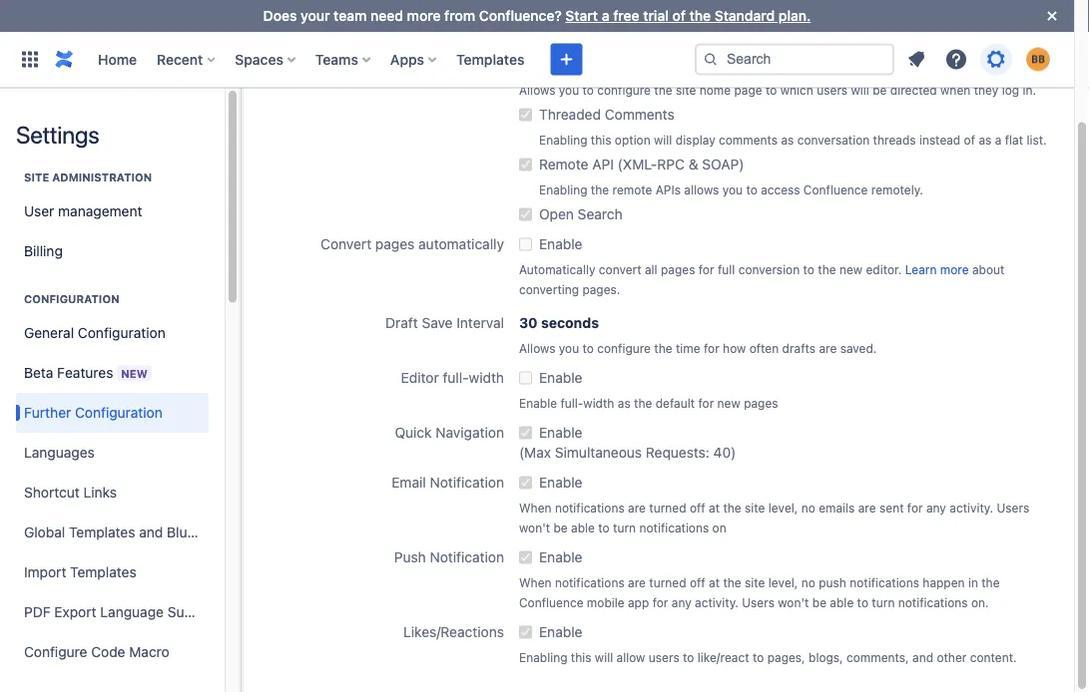 Task type: describe. For each thing, give the bounding box(es) containing it.
enable for quick navigation
[[539, 425, 583, 441]]

1 vertical spatial more
[[940, 263, 969, 277]]

push notification
[[394, 550, 504, 566]]

users inside when notifications are turned off at the site level, no push notifications happen in the confluence mobile app for any activity. users won't be able to turn notifications on.
[[742, 596, 775, 610]]

mobile
[[587, 596, 625, 610]]

1 horizontal spatial pages
[[661, 263, 695, 277]]

turned for email notification
[[649, 501, 687, 515]]

the inside confluence home allows you to configure the site home page to which users will be directed when they log in.
[[654, 83, 673, 97]]

0 vertical spatial configuration
[[24, 293, 119, 306]]

need
[[370, 7, 403, 24]]

templates link
[[450, 43, 531, 75]]

when for push notification
[[519, 576, 552, 590]]

the inside "remote api (xml-rpc & soap) enabling the remote apis allows you to access confluence remotely."
[[591, 183, 609, 197]]

small image
[[999, 22, 1015, 38]]

1 vertical spatial users
[[649, 651, 680, 665]]

automatically
[[519, 263, 596, 277]]

home link
[[92, 43, 143, 75]]

apps button
[[384, 43, 444, 75]]

editor full-width
[[401, 370, 504, 386]]

access
[[761, 183, 800, 197]]

all
[[645, 263, 658, 277]]

0 vertical spatial more
[[407, 7, 441, 24]]

you for home
[[559, 83, 579, 97]]

automatically convert all pages for full conversion to the new editor. learn more
[[519, 263, 969, 277]]

from
[[444, 7, 475, 24]]

the left editor.
[[818, 263, 836, 277]]

notifications left on
[[639, 521, 709, 535]]

search image
[[703, 51, 719, 67]]

features
[[57, 364, 113, 381]]

40)
[[713, 445, 736, 461]]

users inside confluence home allows you to configure the site home page to which users will be directed when they log in.
[[817, 83, 848, 97]]

general
[[24, 325, 74, 341]]

site for site administration
[[24, 171, 49, 184]]

content.
[[970, 651, 1017, 665]]

configuration for general
[[78, 325, 165, 341]]

pdf export language support
[[24, 605, 219, 621]]

spaces
[[235, 51, 283, 67]]

to left like/react
[[683, 651, 694, 665]]

site homepage
[[405, 56, 504, 73]]

threads
[[873, 133, 916, 147]]

the right in
[[982, 576, 1000, 590]]

you for seconds
[[559, 341, 579, 355]]

at for email notification
[[709, 501, 720, 515]]

are inside 30 seconds allows you to configure the time for how often drafts are saved.
[[819, 341, 837, 355]]

0 horizontal spatial as
[[618, 396, 631, 410]]

the right trial
[[690, 7, 711, 24]]

push
[[819, 576, 847, 590]]

threaded comments enabling this option will display comments as conversation threads instead of as a flat list.
[[539, 106, 1047, 147]]

notification for email notification
[[430, 475, 504, 491]]

full
[[718, 263, 735, 277]]

are inside when notifications are turned off at the site level, no push notifications happen in the confluence mobile app for any activity. users won't be able to turn notifications on.
[[628, 576, 646, 590]]

width for enable
[[583, 396, 614, 410]]

general configuration link
[[16, 314, 209, 353]]

when for email notification
[[519, 501, 552, 515]]

1 vertical spatial this
[[571, 651, 592, 665]]

full- for editor
[[443, 370, 469, 386]]

comments
[[605, 106, 675, 123]]

a inside threaded comments enabling this option will display comments as conversation threads instead of as a flat list.
[[995, 133, 1002, 147]]

to inside when notifications are turned off at the site level, no push notifications happen in the confluence mobile app for any activity. users won't be able to turn notifications on.
[[857, 596, 869, 610]]

edit
[[1015, 22, 1043, 39]]

configuration group
[[16, 272, 232, 679]]

enable for push notification
[[539, 550, 583, 566]]

settings icon image
[[984, 47, 1008, 71]]

level, for email notification
[[769, 501, 798, 515]]

site for push notification
[[745, 576, 765, 590]]

are left sent
[[858, 501, 876, 515]]

1 horizontal spatial new
[[840, 263, 863, 277]]

flat
[[1005, 133, 1023, 147]]

pdf export language support link
[[16, 593, 219, 633]]

app
[[628, 596, 649, 610]]

this inside threaded comments enabling this option will display comments as conversation threads instead of as a flat list.
[[591, 133, 612, 147]]

links
[[83, 485, 117, 501]]

notification icon image
[[905, 47, 929, 71]]

home inside confluence home allows you to configure the site home page to which users will be directed when they log in.
[[601, 56, 642, 73]]

log
[[1002, 83, 1020, 97]]

will inside threaded comments enabling this option will display comments as conversation threads instead of as a flat list.
[[654, 133, 672, 147]]

administration
[[52, 171, 152, 184]]

general configuration
[[24, 325, 165, 341]]

off for push notification
[[690, 576, 706, 590]]

interval
[[457, 315, 504, 331]]

confluence?
[[479, 7, 562, 24]]

edit link
[[988, 16, 1054, 46]]

code
[[91, 645, 125, 661]]

2 horizontal spatial pages
[[744, 396, 778, 410]]

to right conversion
[[803, 263, 815, 277]]

for right default
[[698, 396, 714, 410]]

0 horizontal spatial a
[[602, 7, 610, 24]]

apis
[[656, 183, 681, 197]]

30
[[519, 315, 538, 331]]

user management
[[24, 203, 142, 220]]

allows for 30
[[519, 341, 556, 355]]

for inside when notifications are turned off at the site level, no push notifications happen in the confluence mobile app for any activity. users won't be able to turn notifications on.
[[653, 596, 668, 610]]

free
[[613, 7, 640, 24]]

2 vertical spatial will
[[595, 651, 613, 665]]

configure
[[24, 645, 87, 661]]

for inside 30 seconds allows you to configure the time for how often drafts are saved.
[[704, 341, 720, 355]]

recent
[[157, 51, 203, 67]]

in.
[[1023, 83, 1036, 97]]

enable for editor full-width
[[539, 370, 583, 386]]

no for push notification
[[801, 576, 816, 590]]

shortcut
[[24, 485, 80, 501]]

which
[[781, 83, 814, 97]]

billing link
[[16, 232, 209, 272]]

notifications right "push"
[[850, 576, 920, 590]]

and inside global templates and blueprints link
[[139, 525, 163, 541]]

import templates
[[24, 565, 136, 581]]

seconds
[[541, 315, 599, 331]]

2 vertical spatial enabling
[[519, 651, 568, 665]]

turned for push notification
[[649, 576, 687, 590]]

saved.
[[840, 341, 877, 355]]

to inside 30 seconds allows you to configure the time for how often drafts are saved.
[[583, 341, 594, 355]]

about
[[972, 263, 1005, 277]]

the inside 'when notifications are turned off at the site level, no emails are sent for any activity. users won't be able to turn notifications on'
[[723, 501, 742, 515]]

on
[[712, 521, 727, 535]]

remote
[[613, 183, 652, 197]]

open
[[539, 206, 574, 223]]

templates for global templates and blueprints
[[69, 525, 135, 541]]

convert
[[599, 263, 642, 277]]

convert
[[321, 236, 372, 253]]

when notifications are turned off at the site level, no emails are sent for any activity. users won't be able to turn notifications on
[[519, 501, 1030, 535]]

remotely.
[[871, 183, 923, 197]]

simultaneous
[[555, 445, 642, 461]]

beta
[[24, 364, 53, 381]]

1 horizontal spatial and
[[913, 651, 934, 665]]

are down (max simultaneous requests: 40)
[[628, 501, 646, 515]]

quick navigation
[[395, 425, 504, 441]]

teams
[[315, 51, 358, 67]]

for inside 'when notifications are turned off at the site level, no emails are sent for any activity. users won't be able to turn notifications on'
[[907, 501, 923, 515]]

remote api (xml-rpc & soap) enabling the remote apis allows you to access confluence remotely.
[[539, 156, 923, 197]]

site administration group
[[16, 150, 209, 278]]

banner containing home
[[0, 31, 1074, 88]]

likes/reactions
[[403, 625, 504, 641]]

(max
[[519, 445, 551, 461]]

other
[[937, 651, 967, 665]]

spaces button
[[229, 43, 303, 75]]

the down on
[[723, 576, 742, 590]]

comments
[[719, 133, 778, 147]]

further configuration link
[[16, 393, 209, 433]]

often
[[750, 341, 779, 355]]

standard
[[715, 7, 775, 24]]

editor.
[[866, 263, 902, 277]]

recent button
[[151, 43, 223, 75]]



Task type: vqa. For each thing, say whether or not it's contained in the screenshot.


Task type: locate. For each thing, give the bounding box(es) containing it.
will left directed
[[851, 83, 869, 97]]

default
[[656, 396, 695, 410]]

enable
[[539, 236, 583, 253], [539, 370, 583, 386], [519, 396, 557, 410], [539, 425, 583, 441], [539, 475, 583, 491], [539, 550, 583, 566], [539, 625, 583, 641]]

site for email notification
[[745, 501, 765, 515]]

1 vertical spatial activity.
[[695, 596, 739, 610]]

create image
[[555, 47, 578, 71]]

1 vertical spatial new
[[718, 396, 741, 410]]

0 vertical spatial able
[[571, 521, 595, 535]]

users right allow
[[649, 651, 680, 665]]

a left the free
[[602, 7, 610, 24]]

notification
[[430, 475, 504, 491], [430, 550, 504, 566]]

no
[[801, 501, 816, 515], [801, 576, 816, 590]]

turn inside 'when notifications are turned off at the site level, no emails are sent for any activity. users won't be able to turn notifications on'
[[613, 521, 636, 535]]

be inside confluence home allows you to configure the site home page to which users will be directed when they log in.
[[873, 83, 887, 97]]

you down soap)
[[723, 183, 743, 197]]

level, left "push"
[[769, 576, 798, 590]]

pages down often
[[744, 396, 778, 410]]

site inside 'when notifications are turned off at the site level, no emails are sent for any activity. users won't be able to turn notifications on'
[[745, 501, 765, 515]]

2 vertical spatial you
[[559, 341, 579, 355]]

to up comments,
[[857, 596, 869, 610]]

are up app
[[628, 576, 646, 590]]

1 vertical spatial when
[[519, 576, 552, 590]]

templates for import templates
[[70, 565, 136, 581]]

configure for seconds
[[597, 341, 651, 355]]

configure up comments
[[597, 83, 651, 97]]

1 vertical spatial you
[[723, 183, 743, 197]]

at
[[709, 501, 720, 515], [709, 576, 720, 590]]

trial
[[643, 7, 669, 24]]

1 level, from the top
[[769, 501, 798, 515]]

configure code macro
[[24, 645, 170, 661]]

at for push notification
[[709, 576, 720, 590]]

0 vertical spatial notification
[[430, 475, 504, 491]]

0 horizontal spatial turn
[[613, 521, 636, 535]]

allows inside confluence home allows you to configure the site home page to which users will be directed when they log in.
[[519, 83, 556, 97]]

convert pages automatically
[[321, 236, 504, 253]]

1 vertical spatial full-
[[561, 396, 583, 410]]

0 vertical spatial turn
[[613, 521, 636, 535]]

2 vertical spatial be
[[812, 596, 827, 610]]

are right drafts
[[819, 341, 837, 355]]

of inside threaded comments enabling this option will display comments as conversation threads instead of as a flat list.
[[964, 133, 976, 147]]

2 turned from the top
[[649, 576, 687, 590]]

turn inside when notifications are turned off at the site level, no push notifications happen in the confluence mobile app for any activity. users won't be able to turn notifications on.
[[872, 596, 895, 610]]

0 vertical spatial activity.
[[950, 501, 994, 515]]

directed
[[890, 83, 937, 97]]

at up on
[[709, 501, 720, 515]]

site inside confluence home allows you to configure the site home page to which users will be directed when they log in.
[[676, 83, 696, 97]]

option
[[615, 133, 651, 147]]

off
[[690, 501, 706, 515], [690, 576, 706, 590]]

site left homepage
[[405, 56, 430, 73]]

no left "push"
[[801, 576, 816, 590]]

0 vertical spatial of
[[672, 7, 686, 24]]

level, inside when notifications are turned off at the site level, no push notifications happen in the confluence mobile app for any activity. users won't be able to turn notifications on.
[[769, 576, 798, 590]]

at inside when notifications are turned off at the site level, no push notifications happen in the confluence mobile app for any activity. users won't be able to turn notifications on.
[[709, 576, 720, 590]]

0 vertical spatial users
[[817, 83, 848, 97]]

configuration up the languages link
[[75, 405, 163, 421]]

able down "push"
[[830, 596, 854, 610]]

configure
[[597, 83, 651, 97], [597, 341, 651, 355]]

0 vertical spatial width
[[469, 370, 504, 386]]

0 horizontal spatial width
[[469, 370, 504, 386]]

configure down seconds
[[597, 341, 651, 355]]

off inside when notifications are turned off at the site level, no push notifications happen in the confluence mobile app for any activity. users won't be able to turn notifications on.
[[690, 576, 706, 590]]

0 horizontal spatial any
[[672, 596, 692, 610]]

0 vertical spatial a
[[602, 7, 610, 24]]

0 horizontal spatial and
[[139, 525, 163, 541]]

1 vertical spatial able
[[830, 596, 854, 610]]

a left flat
[[995, 133, 1002, 147]]

1 no from the top
[[801, 501, 816, 515]]

more left "from"
[[407, 7, 441, 24]]

1 horizontal spatial users
[[817, 83, 848, 97]]

and left other
[[913, 651, 934, 665]]

shortcut links link
[[16, 473, 209, 513]]

off inside 'when notifications are turned off at the site level, no emails are sent for any activity. users won't be able to turn notifications on'
[[690, 501, 706, 515]]

2 no from the top
[[801, 576, 816, 590]]

templates inside import templates link
[[70, 565, 136, 581]]

the left default
[[634, 396, 652, 410]]

collapse sidebar image
[[218, 98, 262, 138]]

0 vertical spatial pages
[[375, 236, 415, 253]]

(xml-
[[618, 156, 657, 173]]

any inside when notifications are turned off at the site level, no push notifications happen in the confluence mobile app for any activity. users won't be able to turn notifications on.
[[672, 596, 692, 610]]

1 horizontal spatial a
[[995, 133, 1002, 147]]

be left directed
[[873, 83, 887, 97]]

0 vertical spatial at
[[709, 501, 720, 515]]

1 horizontal spatial will
[[654, 133, 672, 147]]

1 vertical spatial pages
[[661, 263, 695, 277]]

1 off from the top
[[690, 501, 706, 515]]

pages.
[[582, 283, 620, 297]]

allows inside 30 seconds allows you to configure the time for how often drafts are saved.
[[519, 341, 556, 355]]

1 vertical spatial confluence
[[804, 183, 868, 197]]

apps
[[390, 51, 424, 67]]

the left time
[[654, 341, 673, 355]]

rpc
[[657, 156, 685, 173]]

confluence inside when notifications are turned off at the site level, no push notifications happen in the confluence mobile app for any activity. users won't be able to turn notifications on.
[[519, 596, 584, 610]]

to inside "remote api (xml-rpc & soap) enabling the remote apis allows you to access confluence remotely."
[[746, 183, 758, 197]]

comments,
[[847, 651, 909, 665]]

pages,
[[767, 651, 805, 665]]

to inside 'when notifications are turned off at the site level, no emails are sent for any activity. users won't be able to turn notifications on'
[[598, 521, 610, 535]]

global element
[[12, 31, 695, 87]]

in
[[968, 576, 978, 590]]

activity. inside when notifications are turned off at the site level, no push notifications happen in the confluence mobile app for any activity. users won't be able to turn notifications on.
[[695, 596, 739, 610]]

instead
[[919, 133, 961, 147]]

0 vertical spatial site
[[676, 83, 696, 97]]

no inside when notifications are turned off at the site level, no push notifications happen in the confluence mobile app for any activity. users won't be able to turn notifications on.
[[801, 576, 816, 590]]

drafts
[[782, 341, 816, 355]]

configure inside confluence home allows you to configure the site home page to which users will be directed when they log in.
[[597, 83, 651, 97]]

management
[[58, 203, 142, 220]]

templates inside templates 'link'
[[456, 51, 525, 67]]

enabling inside "remote api (xml-rpc & soap) enabling the remote apis allows you to access confluence remotely."
[[539, 183, 588, 197]]

atlassian marketplace group
[[16, 673, 209, 693]]

you inside confluence home allows you to configure the site home page to which users will be directed when they log in.
[[559, 83, 579, 97]]

your
[[301, 7, 330, 24]]

configure inside 30 seconds allows you to configure the time for how often drafts are saved.
[[597, 341, 651, 355]]

like/react
[[698, 651, 749, 665]]

1 vertical spatial any
[[672, 596, 692, 610]]

1 vertical spatial and
[[913, 651, 934, 665]]

home left recent
[[98, 51, 137, 67]]

0 vertical spatial no
[[801, 501, 816, 515]]

does your team need more from confluence? start a free trial of the standard plan.
[[263, 7, 811, 24]]

level, for push notification
[[769, 576, 798, 590]]

confluence up threaded
[[519, 56, 598, 73]]

1 vertical spatial configuration
[[78, 325, 165, 341]]

for right app
[[653, 596, 668, 610]]

1 horizontal spatial full-
[[561, 396, 583, 410]]

1 vertical spatial width
[[583, 396, 614, 410]]

to
[[583, 83, 594, 97], [766, 83, 777, 97], [746, 183, 758, 197], [803, 263, 815, 277], [583, 341, 594, 355], [598, 521, 610, 535], [857, 596, 869, 610], [683, 651, 694, 665], [753, 651, 764, 665]]

0 vertical spatial turned
[[649, 501, 687, 515]]

be inside when notifications are turned off at the site level, no push notifications happen in the confluence mobile app for any activity. users won't be able to turn notifications on.
[[812, 596, 827, 610]]

won't
[[519, 521, 550, 535], [778, 596, 809, 610]]

configure for home
[[597, 83, 651, 97]]

None checkbox
[[519, 155, 532, 175], [519, 205, 532, 225], [519, 368, 532, 388], [519, 473, 532, 493], [519, 548, 532, 568], [519, 623, 532, 643], [519, 155, 532, 175], [519, 205, 532, 225], [519, 368, 532, 388], [519, 473, 532, 493], [519, 548, 532, 568], [519, 623, 532, 643]]

able inside when notifications are turned off at the site level, no push notifications happen in the confluence mobile app for any activity. users won't be able to turn notifications on.
[[830, 596, 854, 610]]

1 vertical spatial no
[[801, 576, 816, 590]]

no left emails
[[801, 501, 816, 515]]

allow
[[617, 651, 645, 665]]

enabling down remote
[[539, 183, 588, 197]]

the up on
[[723, 501, 742, 515]]

2 vertical spatial templates
[[70, 565, 136, 581]]

won't up pages,
[[778, 596, 809, 610]]

to down seconds
[[583, 341, 594, 355]]

billing
[[24, 243, 63, 260]]

turned
[[649, 501, 687, 515], [649, 576, 687, 590]]

of right instead
[[964, 133, 976, 147]]

will inside confluence home allows you to configure the site home page to which users will be directed when they log in.
[[851, 83, 869, 97]]

confluence inside "remote api (xml-rpc & soap) enabling the remote apis allows you to access confluence remotely."
[[804, 183, 868, 197]]

width for editor
[[469, 370, 504, 386]]

0 vertical spatial be
[[873, 83, 887, 97]]

display
[[676, 133, 716, 147]]

any inside 'when notifications are turned off at the site level, no emails are sent for any activity. users won't be able to turn notifications on'
[[927, 501, 946, 515]]

users inside 'when notifications are turned off at the site level, no emails are sent for any activity. users won't be able to turn notifications on'
[[997, 501, 1030, 515]]

allows down 30 at the top of the page
[[519, 341, 556, 355]]

any right sent
[[927, 501, 946, 515]]

site inside group
[[24, 171, 49, 184]]

full- up simultaneous on the bottom
[[561, 396, 583, 410]]

at down on
[[709, 576, 720, 590]]

soap)
[[702, 156, 744, 173]]

2 vertical spatial pages
[[744, 396, 778, 410]]

no inside 'when notifications are turned off at the site level, no emails are sent for any activity. users won't be able to turn notifications on'
[[801, 501, 816, 515]]

0 vertical spatial allows
[[519, 83, 556, 97]]

able inside 'when notifications are turned off at the site level, no emails are sent for any activity. users won't be able to turn notifications on'
[[571, 521, 595, 535]]

2 configure from the top
[[597, 341, 651, 355]]

confluence home allows you to configure the site home page to which users will be directed when they log in.
[[519, 56, 1036, 97]]

are
[[819, 341, 837, 355], [628, 501, 646, 515], [858, 501, 876, 515], [628, 576, 646, 590]]

search
[[578, 206, 623, 223]]

level, left emails
[[769, 501, 798, 515]]

allows for confluence
[[519, 83, 556, 97]]

width down interval on the left
[[469, 370, 504, 386]]

1 vertical spatial notification
[[430, 550, 504, 566]]

0 horizontal spatial site
[[24, 171, 49, 184]]

2 vertical spatial site
[[745, 576, 765, 590]]

1 vertical spatial level,
[[769, 576, 798, 590]]

1 allows from the top
[[519, 83, 556, 97]]

when inside 'when notifications are turned off at the site level, no emails are sent for any activity. users won't be able to turn notifications on'
[[519, 501, 552, 515]]

1 horizontal spatial users
[[997, 501, 1030, 515]]

1 vertical spatial off
[[690, 576, 706, 590]]

1 vertical spatial configure
[[597, 341, 651, 355]]

new left editor.
[[840, 263, 863, 277]]

1 horizontal spatial activity.
[[950, 501, 994, 515]]

beta features new
[[24, 364, 148, 381]]

draft save interval element
[[519, 309, 599, 333]]

site inside when notifications are turned off at the site level, no push notifications happen in the confluence mobile app for any activity. users won't be able to turn notifications on.
[[745, 576, 765, 590]]

any right app
[[672, 596, 692, 610]]

import templates link
[[16, 553, 209, 593]]

your profile and preferences image
[[1026, 47, 1050, 71]]

be down "push"
[[812, 596, 827, 610]]

the inside 30 seconds allows you to configure the time for how often drafts are saved.
[[654, 341, 673, 355]]

notification right push
[[430, 550, 504, 566]]

help icon image
[[945, 47, 969, 71]]

for left full
[[699, 263, 714, 277]]

2 off from the top
[[690, 576, 706, 590]]

0 horizontal spatial activity.
[[695, 596, 739, 610]]

site
[[405, 56, 430, 73], [24, 171, 49, 184]]

configure code macro link
[[16, 633, 209, 673]]

banner
[[0, 31, 1074, 88]]

width up simultaneous on the bottom
[[583, 396, 614, 410]]

to left pages,
[[753, 651, 764, 665]]

won't inside when notifications are turned off at the site level, no push notifications happen in the confluence mobile app for any activity. users won't be able to turn notifications on.
[[778, 596, 809, 610]]

blueprints
[[167, 525, 232, 541]]

macro
[[129, 645, 170, 661]]

full- right editor
[[443, 370, 469, 386]]

1 vertical spatial users
[[742, 596, 775, 610]]

notifications up mobile
[[555, 576, 625, 590]]

0 vertical spatial and
[[139, 525, 163, 541]]

confluence image
[[52, 47, 76, 71], [52, 47, 76, 71]]

draft save interval
[[385, 315, 504, 331]]

import
[[24, 565, 66, 581]]

converting
[[519, 283, 579, 297]]

configuration up new
[[78, 325, 165, 341]]

notifications
[[555, 501, 625, 515], [639, 521, 709, 535], [555, 576, 625, 590], [850, 576, 920, 590], [898, 596, 968, 610]]

able down simultaneous on the bottom
[[571, 521, 595, 535]]

and left blueprints
[[139, 525, 163, 541]]

support
[[167, 605, 219, 621]]

languages
[[24, 445, 95, 461]]

be inside 'when notifications are turned off at the site level, no emails are sent for any activity. users won't be able to turn notifications on'
[[554, 521, 568, 535]]

for
[[699, 263, 714, 277], [704, 341, 720, 355], [698, 396, 714, 410], [907, 501, 923, 515], [653, 596, 668, 610]]

will left allow
[[595, 651, 613, 665]]

0 vertical spatial won't
[[519, 521, 550, 535]]

plan.
[[779, 7, 811, 24]]

global templates and blueprints link
[[16, 513, 232, 553]]

site
[[676, 83, 696, 97], [745, 501, 765, 515], [745, 576, 765, 590]]

enable for email notification
[[539, 475, 583, 491]]

0 horizontal spatial users
[[649, 651, 680, 665]]

site down 'when notifications are turned off at the site level, no emails are sent for any activity. users won't be able to turn notifications on'
[[745, 576, 765, 590]]

1 vertical spatial site
[[745, 501, 765, 515]]

1 vertical spatial turn
[[872, 596, 895, 610]]

0 vertical spatial enabling
[[539, 133, 588, 147]]

be down simultaneous on the bottom
[[554, 521, 568, 535]]

global
[[24, 525, 65, 541]]

start
[[566, 7, 598, 24]]

1 horizontal spatial more
[[940, 263, 969, 277]]

you
[[559, 83, 579, 97], [723, 183, 743, 197], [559, 341, 579, 355]]

for right sent
[[907, 501, 923, 515]]

you inside "remote api (xml-rpc & soap) enabling the remote apis allows you to access confluence remotely."
[[723, 183, 743, 197]]

0 vertical spatial you
[[559, 83, 579, 97]]

0 horizontal spatial home
[[98, 51, 137, 67]]

open search
[[539, 206, 623, 223]]

enabling left allow
[[519, 651, 568, 665]]

for left 'how'
[[704, 341, 720, 355]]

0 horizontal spatial be
[[554, 521, 568, 535]]

1 vertical spatial allows
[[519, 341, 556, 355]]

site administration
[[24, 171, 152, 184]]

the up search
[[591, 183, 609, 197]]

activity. inside 'when notifications are turned off at the site level, no emails are sent for any activity. users won't be able to turn notifications on'
[[950, 501, 994, 515]]

Search field
[[695, 43, 895, 75]]

2 when from the top
[[519, 576, 552, 590]]

0 vertical spatial confluence
[[519, 56, 598, 73]]

templates inside global templates and blueprints link
[[69, 525, 135, 541]]

new
[[121, 367, 148, 380]]

automatically
[[418, 236, 504, 253]]

at inside 'when notifications are turned off at the site level, no emails are sent for any activity. users won't be able to turn notifications on'
[[709, 501, 720, 515]]

new up 40)
[[718, 396, 741, 410]]

full- for enable
[[561, 396, 583, 410]]

conversation
[[798, 133, 870, 147]]

as up (max simultaneous requests: 40)
[[618, 396, 631, 410]]

pages right all
[[661, 263, 695, 277]]

to up threaded
[[583, 83, 594, 97]]

None checkbox
[[519, 105, 532, 125], [519, 235, 532, 255], [519, 423, 532, 443], [519, 105, 532, 125], [519, 235, 532, 255], [519, 423, 532, 443]]

to left the access
[[746, 183, 758, 197]]

turned inside when notifications are turned off at the site level, no push notifications happen in the confluence mobile app for any activity. users won't be able to turn notifications on.
[[649, 576, 687, 590]]

you inside 30 seconds allows you to configure the time for how often drafts are saved.
[[559, 341, 579, 355]]

to right page at the top right of the page
[[766, 83, 777, 97]]

1 horizontal spatial home
[[601, 56, 642, 73]]

1 horizontal spatial width
[[583, 396, 614, 410]]

this left allow
[[571, 651, 592, 665]]

0 horizontal spatial pages
[[375, 236, 415, 253]]

activity. up in
[[950, 501, 994, 515]]

0 horizontal spatial full-
[[443, 370, 469, 386]]

off for email notification
[[690, 501, 706, 515]]

full-
[[443, 370, 469, 386], [561, 396, 583, 410]]

allows
[[684, 183, 719, 197]]

languages link
[[16, 433, 209, 473]]

1 vertical spatial a
[[995, 133, 1002, 147]]

2 at from the top
[[709, 576, 720, 590]]

user management link
[[16, 192, 209, 232]]

home down the free
[[601, 56, 642, 73]]

enabling inside threaded comments enabling this option will display comments as conversation threads instead of as a flat list.
[[539, 133, 588, 147]]

configuration up general
[[24, 293, 119, 306]]

pages right convert
[[375, 236, 415, 253]]

to up mobile
[[598, 521, 610, 535]]

2 horizontal spatial will
[[851, 83, 869, 97]]

close image
[[1040, 4, 1064, 28]]

notifications down happen
[[898, 596, 968, 610]]

2 allows from the top
[[519, 341, 556, 355]]

0 vertical spatial users
[[997, 501, 1030, 515]]

able
[[571, 521, 595, 535], [830, 596, 854, 610]]

off up like/react
[[690, 576, 706, 590]]

0 vertical spatial off
[[690, 501, 706, 515]]

you up threaded
[[559, 83, 579, 97]]

they
[[974, 83, 999, 97]]

turned inside 'when notifications are turned off at the site level, no emails are sent for any activity. users won't be able to turn notifications on'
[[649, 501, 687, 515]]

2 notification from the top
[[430, 550, 504, 566]]

0 vertical spatial new
[[840, 263, 863, 277]]

confluence left mobile
[[519, 596, 584, 610]]

start a free trial of the standard plan. link
[[566, 7, 811, 24]]

enable full-width as the default for new pages
[[519, 396, 778, 410]]

2 horizontal spatial be
[[873, 83, 887, 97]]

email
[[392, 475, 426, 491]]

enable for convert pages automatically
[[539, 236, 583, 253]]

1 at from the top
[[709, 501, 720, 515]]

0 vertical spatial configure
[[597, 83, 651, 97]]

enable for likes/reactions
[[539, 625, 583, 641]]

home inside global element
[[98, 51, 137, 67]]

confluence inside confluence home allows you to configure the site home page to which users will be directed when they log in.
[[519, 56, 598, 73]]

configuration for further
[[75, 405, 163, 421]]

1 configure from the top
[[597, 83, 651, 97]]

0 vertical spatial any
[[927, 501, 946, 515]]

site up the user
[[24, 171, 49, 184]]

teams button
[[309, 43, 378, 75]]

confluence down conversation
[[804, 183, 868, 197]]

2 level, from the top
[[769, 576, 798, 590]]

turn up comments,
[[872, 596, 895, 610]]

0 horizontal spatial new
[[718, 396, 741, 410]]

more right learn on the right of the page
[[940, 263, 969, 277]]

learn more link
[[905, 263, 969, 277]]

&
[[689, 156, 699, 173]]

1 horizontal spatial able
[[830, 596, 854, 610]]

0 vertical spatial full-
[[443, 370, 469, 386]]

0 vertical spatial templates
[[456, 51, 525, 67]]

any
[[927, 501, 946, 515], [672, 596, 692, 610]]

1 notification from the top
[[430, 475, 504, 491]]

level,
[[769, 501, 798, 515], [769, 576, 798, 590]]

1 vertical spatial at
[[709, 576, 720, 590]]

api
[[592, 156, 614, 173]]

new
[[840, 263, 863, 277], [718, 396, 741, 410]]

1 vertical spatial of
[[964, 133, 976, 147]]

enabling up remote
[[539, 133, 588, 147]]

level, inside 'when notifications are turned off at the site level, no emails are sent for any activity. users won't be able to turn notifications on'
[[769, 501, 798, 515]]

2 vertical spatial configuration
[[75, 405, 163, 421]]

1 vertical spatial enabling
[[539, 183, 588, 197]]

sent
[[880, 501, 904, 515]]

1 horizontal spatial as
[[781, 133, 794, 147]]

2 horizontal spatial as
[[979, 133, 992, 147]]

configuration
[[24, 293, 119, 306], [78, 325, 165, 341], [75, 405, 163, 421]]

confluence
[[519, 56, 598, 73], [804, 183, 868, 197], [519, 596, 584, 610]]

as left flat
[[979, 133, 992, 147]]

you down seconds
[[559, 341, 579, 355]]

won't down the '(max'
[[519, 521, 550, 535]]

site left emails
[[745, 501, 765, 515]]

users right which
[[817, 83, 848, 97]]

no for email notification
[[801, 501, 816, 515]]

0 vertical spatial site
[[405, 56, 430, 73]]

when inside when notifications are turned off at the site level, no push notifications happen in the confluence mobile app for any activity. users won't be able to turn notifications on.
[[519, 576, 552, 590]]

templates down links on the bottom left of page
[[69, 525, 135, 541]]

0 horizontal spatial won't
[[519, 521, 550, 535]]

notification for push notification
[[430, 550, 504, 566]]

0 vertical spatial this
[[591, 133, 612, 147]]

will up rpc in the right of the page
[[654, 133, 672, 147]]

settings
[[16, 121, 99, 149]]

won't inside 'when notifications are turned off at the site level, no emails are sent for any activity. users won't be able to turn notifications on'
[[519, 521, 550, 535]]

this up api
[[591, 133, 612, 147]]

1 horizontal spatial any
[[927, 501, 946, 515]]

1 when from the top
[[519, 501, 552, 515]]

1 turned from the top
[[649, 501, 687, 515]]

a
[[602, 7, 610, 24], [995, 133, 1002, 147]]

templates up pdf export language support link
[[70, 565, 136, 581]]

the up comments
[[654, 83, 673, 97]]

site left the home
[[676, 83, 696, 97]]

1 vertical spatial won't
[[778, 596, 809, 610]]

site for site homepage
[[405, 56, 430, 73]]

appswitcher icon image
[[18, 47, 42, 71]]

notifications down simultaneous on the bottom
[[555, 501, 625, 515]]

as right comments
[[781, 133, 794, 147]]



